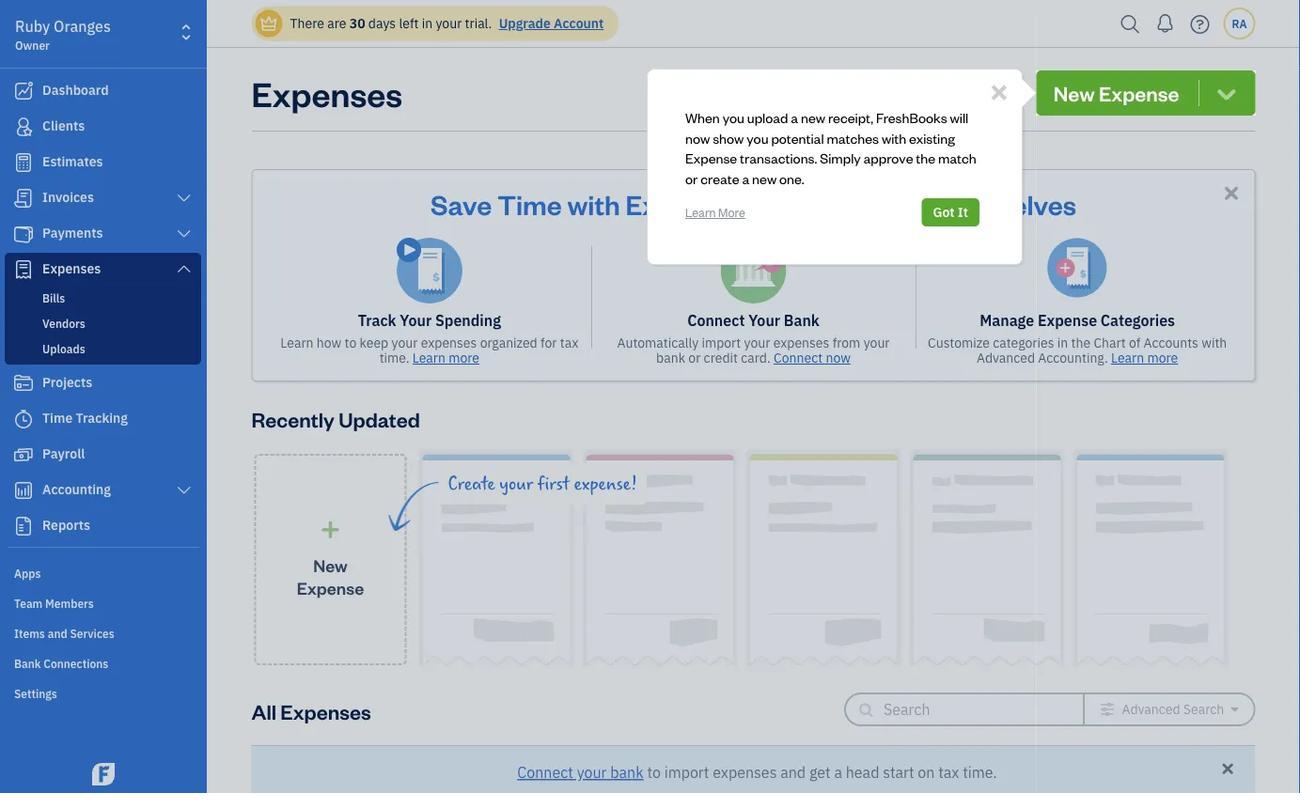 Task type: locate. For each thing, give the bounding box(es) containing it.
new down transactions.
[[752, 170, 777, 187]]

2 vertical spatial with
[[1202, 334, 1227, 352]]

learn how to keep your expenses organized for tax time.
[[281, 334, 579, 367]]

1 vertical spatial expenses
[[626, 186, 747, 221]]

upgrade account link
[[495, 15, 604, 32]]

learn down categories
[[1111, 349, 1145, 367]]

expense up 'customize categories in the chart of accounts with advanced accounting.'
[[1038, 311, 1097, 331]]

0 vertical spatial in
[[422, 15, 433, 32]]

learn
[[685, 205, 716, 220], [281, 334, 314, 352], [413, 349, 446, 367], [1111, 349, 1145, 367]]

to
[[345, 334, 357, 352], [647, 763, 661, 783]]

chevron large down image
[[175, 191, 193, 206], [175, 227, 193, 242]]

1 vertical spatial to
[[647, 763, 661, 783]]

now
[[685, 129, 710, 146], [826, 349, 851, 367]]

connect
[[688, 311, 745, 331], [774, 349, 823, 367], [517, 763, 573, 783]]

new
[[801, 108, 826, 126], [752, 170, 777, 187]]

0 horizontal spatial connect
[[517, 763, 573, 783]]

new
[[1054, 79, 1095, 106], [313, 555, 348, 577]]

× button
[[990, 73, 1008, 108]]

1 learn more from the left
[[413, 349, 480, 367]]

expenses
[[252, 71, 403, 115], [626, 186, 747, 221], [281, 698, 371, 725]]

your for connect
[[749, 311, 781, 331]]

to inside "learn how to keep your expenses organized for tax time."
[[345, 334, 357, 352]]

0 vertical spatial time.
[[380, 349, 409, 367]]

and
[[781, 763, 806, 783]]

you up the show
[[723, 108, 745, 126]]

expenses for organized
[[421, 334, 477, 352]]

card.
[[741, 349, 771, 367]]

0 horizontal spatial to
[[345, 334, 357, 352]]

import inside automatically import your expenses from your bank or credit card.
[[702, 334, 741, 352]]

0 vertical spatial with
[[882, 129, 907, 146]]

get
[[809, 763, 831, 783]]

1 vertical spatial new
[[752, 170, 777, 187]]

days
[[368, 15, 396, 32]]

credit
[[704, 349, 738, 367]]

2 chevron large down image from the top
[[175, 227, 193, 242]]

automatically
[[617, 334, 699, 352]]

1 chevron large down image from the top
[[175, 191, 193, 206]]

0 vertical spatial new
[[801, 108, 826, 126]]

0 vertical spatial expenses
[[252, 71, 403, 115]]

that
[[752, 186, 803, 221]]

1 your from the left
[[400, 311, 432, 331]]

bank
[[656, 349, 685, 367], [610, 763, 644, 783]]

1 horizontal spatial new expense
[[1054, 79, 1180, 106]]

connect now
[[774, 349, 851, 367]]

learn more down track your spending
[[413, 349, 480, 367]]

0 horizontal spatial now
[[685, 129, 710, 146]]

expenses down spending
[[421, 334, 477, 352]]

new expense link
[[254, 454, 407, 666]]

dashboard image
[[12, 82, 35, 101]]

1 vertical spatial a
[[742, 170, 750, 187]]

expense down 'search' icon
[[1099, 79, 1180, 106]]

the inside 'customize categories in the chart of accounts with advanced accounting.'
[[1071, 334, 1091, 352]]

chevron large down image for the expense image
[[175, 261, 193, 276]]

expense image
[[12, 260, 35, 279]]

recently
[[252, 406, 335, 433]]

in right left
[[422, 15, 433, 32]]

2 chevron large down image from the top
[[175, 483, 193, 498]]

more for spending
[[449, 349, 480, 367]]

ruby
[[15, 16, 50, 36]]

1 horizontal spatial connect
[[688, 311, 745, 331]]

new expense button
[[1037, 71, 1256, 116]]

with
[[882, 129, 907, 146], [567, 186, 620, 221], [1202, 334, 1227, 352]]

2 more from the left
[[1148, 349, 1178, 367]]

new expense inside button
[[1054, 79, 1180, 106]]

1 vertical spatial you
[[747, 129, 769, 146]]

timer image
[[12, 410, 35, 429]]

0 vertical spatial connect
[[688, 311, 745, 331]]

new down plus image at left
[[313, 555, 348, 577]]

receipt,
[[828, 108, 874, 126]]

1 vertical spatial in
[[1058, 334, 1068, 352]]

1 vertical spatial or
[[689, 349, 701, 367]]

of
[[1129, 334, 1141, 352]]

ruby oranges owner
[[15, 16, 111, 53]]

1 horizontal spatial your
[[749, 311, 781, 331]]

1 horizontal spatial tax
[[939, 763, 960, 783]]

the down existing
[[916, 149, 936, 167]]

with up approve
[[882, 129, 907, 146]]

the down manage expense categories
[[1071, 334, 1091, 352]]

× when you upload a new receipt, freshbooks will now show you potential matches with existing expense transactions. simply approve the match or create a new one.
[[685, 73, 1008, 187]]

accounting.
[[1038, 349, 1108, 367]]

0 vertical spatial import
[[702, 334, 741, 352]]

in down manage expense categories
[[1058, 334, 1068, 352]]

updated
[[339, 406, 420, 433]]

your up automatically import your expenses from your bank or credit card. at the top of page
[[749, 311, 781, 331]]

0 vertical spatial now
[[685, 129, 710, 146]]

money image
[[12, 446, 35, 465]]

2 horizontal spatial with
[[1202, 334, 1227, 352]]

0 vertical spatial chevron large down image
[[175, 191, 193, 206]]

1 horizontal spatial with
[[882, 129, 907, 146]]

0 horizontal spatial in
[[422, 15, 433, 32]]

2 vertical spatial a
[[834, 763, 842, 783]]

your
[[400, 311, 432, 331], [749, 311, 781, 331]]

expense inside × when you upload a new receipt, freshbooks will now show you potential matches with existing expense transactions. simply approve the match or create a new one.
[[685, 149, 737, 167]]

connect your bank image
[[721, 238, 787, 304]]

0 horizontal spatial the
[[916, 149, 936, 167]]

0 vertical spatial bank
[[656, 349, 685, 367]]

time. down the track
[[380, 349, 409, 367]]

2 learn more from the left
[[1111, 349, 1178, 367]]

0 vertical spatial new expense
[[1054, 79, 1180, 106]]

learn left more
[[685, 205, 716, 220]]

a up potential
[[791, 108, 798, 126]]

1 horizontal spatial the
[[1071, 334, 1091, 352]]

0 horizontal spatial more
[[449, 349, 480, 367]]

expenses down bank
[[774, 334, 830, 352]]

a right create
[[742, 170, 750, 187]]

you
[[723, 108, 745, 126], [747, 129, 769, 146]]

1 horizontal spatial in
[[1058, 334, 1068, 352]]

0 horizontal spatial with
[[567, 186, 620, 221]]

categories
[[1101, 311, 1175, 331]]

learn more
[[413, 349, 480, 367], [1111, 349, 1178, 367]]

when
[[685, 108, 720, 126]]

expenses inside automatically import your expenses from your bank or credit card.
[[774, 334, 830, 352]]

advanced
[[977, 349, 1035, 367]]

a right get
[[834, 763, 842, 783]]

more right of
[[1148, 349, 1178, 367]]

expenses for and
[[713, 763, 777, 783]]

time. right on
[[963, 763, 997, 783]]

Search text field
[[884, 695, 1053, 725]]

2 your from the left
[[749, 311, 781, 331]]

0 vertical spatial new
[[1054, 79, 1095, 106]]

now right card.
[[826, 349, 851, 367]]

search image
[[1116, 10, 1146, 38]]

learn left how
[[281, 334, 314, 352]]

expense
[[1099, 79, 1180, 106], [685, 149, 737, 167], [1038, 311, 1097, 331], [297, 577, 364, 599]]

1 vertical spatial close image
[[1220, 761, 1237, 778]]

0 horizontal spatial new
[[313, 555, 348, 577]]

expense up create
[[685, 149, 737, 167]]

got it button
[[922, 198, 980, 227]]

a
[[791, 108, 798, 126], [742, 170, 750, 187], [834, 763, 842, 783]]

to right how
[[345, 334, 357, 352]]

you down 'upload'
[[747, 129, 769, 146]]

1 vertical spatial now
[[826, 349, 851, 367]]

or left create
[[685, 170, 698, 187]]

1 horizontal spatial new
[[1054, 79, 1095, 106]]

new expense down 'search' icon
[[1054, 79, 1180, 106]]

owner
[[15, 38, 50, 53]]

0 vertical spatial or
[[685, 170, 698, 187]]

0 vertical spatial to
[[345, 334, 357, 352]]

all expenses
[[252, 698, 371, 725]]

0 horizontal spatial a
[[742, 170, 750, 187]]

with right accounts
[[1202, 334, 1227, 352]]

1 vertical spatial the
[[1071, 334, 1091, 352]]

close image
[[1221, 182, 1243, 204], [1220, 761, 1237, 778]]

new expense down plus image at left
[[297, 555, 364, 599]]

categories
[[993, 334, 1055, 352]]

import
[[702, 334, 741, 352], [664, 763, 709, 783]]

new right ×
[[1054, 79, 1095, 106]]

tax right for
[[560, 334, 579, 352]]

1 horizontal spatial a
[[791, 108, 798, 126]]

learn more down categories
[[1111, 349, 1178, 367]]

2 vertical spatial connect
[[517, 763, 573, 783]]

the
[[916, 149, 936, 167], [1071, 334, 1091, 352]]

payment image
[[12, 225, 35, 244]]

1 horizontal spatial learn more
[[1111, 349, 1178, 367]]

1 vertical spatial new
[[313, 555, 348, 577]]

expenses left and
[[713, 763, 777, 783]]

0 horizontal spatial your
[[400, 311, 432, 331]]

1 horizontal spatial you
[[747, 129, 769, 146]]

0 vertical spatial chevron large down image
[[175, 261, 193, 276]]

1 horizontal spatial to
[[647, 763, 661, 783]]

0 vertical spatial tax
[[560, 334, 579, 352]]

1 vertical spatial time.
[[963, 763, 997, 783]]

connect for connect now
[[774, 349, 823, 367]]

1 vertical spatial connect
[[774, 349, 823, 367]]

1 vertical spatial chevron large down image
[[175, 227, 193, 242]]

expense down plus image at left
[[297, 577, 364, 599]]

chevron large down image
[[175, 261, 193, 276], [175, 483, 193, 498]]

with right time
[[567, 186, 620, 221]]

more down spending
[[449, 349, 480, 367]]

expenses inside "learn how to keep your expenses organized for tax time."
[[421, 334, 477, 352]]

0 horizontal spatial time.
[[380, 349, 409, 367]]

0 vertical spatial the
[[916, 149, 936, 167]]

0 horizontal spatial you
[[723, 108, 745, 126]]

your for track
[[400, 311, 432, 331]]

to right connect your bank "button"
[[647, 763, 661, 783]]

your up "learn how to keep your expenses organized for tax time."
[[400, 311, 432, 331]]

recently updated
[[252, 406, 420, 433]]

2 horizontal spatial connect
[[774, 349, 823, 367]]

new expense
[[1054, 79, 1180, 106], [297, 555, 364, 599]]

your
[[436, 15, 462, 32], [392, 334, 418, 352], [744, 334, 770, 352], [864, 334, 890, 352], [577, 763, 607, 783]]

0 horizontal spatial learn more
[[413, 349, 480, 367]]

main element
[[0, 0, 254, 794]]

or
[[685, 170, 698, 187], [689, 349, 701, 367]]

0 vertical spatial a
[[791, 108, 798, 126]]

chevron large down image for 'chart' image
[[175, 483, 193, 498]]

apps image
[[14, 565, 201, 580]]

1 chevron large down image from the top
[[175, 261, 193, 276]]

new up potential
[[801, 108, 826, 126]]

1 horizontal spatial time.
[[963, 763, 997, 783]]

or left the credit
[[689, 349, 701, 367]]

0 horizontal spatial tax
[[560, 334, 579, 352]]

1 horizontal spatial more
[[1148, 349, 1178, 367]]

more
[[449, 349, 480, 367], [1148, 349, 1178, 367]]

1 horizontal spatial now
[[826, 349, 851, 367]]

0 horizontal spatial bank
[[610, 763, 644, 783]]

tax right on
[[939, 763, 960, 783]]

learn more
[[685, 205, 745, 220]]

tax inside "learn how to keep your expenses organized for tax time."
[[560, 334, 579, 352]]

organized
[[480, 334, 538, 352]]

chevron large down image for payment icon
[[175, 227, 193, 242]]

1 horizontal spatial bank
[[656, 349, 685, 367]]

chart
[[1094, 334, 1126, 352]]

1 vertical spatial new expense
[[297, 555, 364, 599]]

1 vertical spatial chevron large down image
[[175, 483, 193, 498]]

got it
[[933, 204, 968, 221]]

1 more from the left
[[449, 349, 480, 367]]

client image
[[12, 118, 35, 136]]

30
[[350, 15, 365, 32]]

themselves
[[925, 186, 1077, 221]]

invoice image
[[12, 189, 35, 208]]

connect for connect your bank
[[688, 311, 745, 331]]

now down when
[[685, 129, 710, 146]]

in
[[422, 15, 433, 32], [1058, 334, 1068, 352]]

crown image
[[259, 14, 279, 33]]

learn more for categories
[[1111, 349, 1178, 367]]

1 vertical spatial tax
[[939, 763, 960, 783]]



Task type: describe. For each thing, give the bounding box(es) containing it.
existing
[[909, 129, 955, 146]]

accounts
[[1144, 334, 1199, 352]]

new expense button
[[1037, 71, 1256, 116]]

bank connections image
[[14, 655, 201, 670]]

there are 30 days left in your trial. upgrade account
[[290, 15, 604, 32]]

simply
[[820, 149, 861, 167]]

0 vertical spatial close image
[[1221, 182, 1243, 204]]

connect your bank to import expenses and get a head start on tax time.
[[517, 763, 997, 783]]

got
[[933, 204, 955, 221]]

chevrondown image
[[1214, 80, 1240, 106]]

save time with expenses that organize themselves
[[431, 186, 1077, 221]]

plus image
[[320, 520, 341, 539]]

for
[[541, 334, 557, 352]]

or inside automatically import your expenses from your bank or credit card.
[[689, 349, 701, 367]]

show
[[713, 129, 744, 146]]

automatically import your expenses from your bank or credit card.
[[617, 334, 890, 367]]

chevron large down image for invoice icon
[[175, 191, 193, 206]]

time
[[498, 186, 562, 221]]

from
[[833, 334, 861, 352]]

one.
[[780, 170, 805, 187]]

oranges
[[54, 16, 111, 36]]

bank
[[784, 311, 820, 331]]

organize
[[808, 186, 920, 221]]

or inside × when you upload a new receipt, freshbooks will now show you potential matches with existing expense transactions. simply approve the match or create a new one.
[[685, 170, 698, 187]]

on
[[918, 763, 935, 783]]

there
[[290, 15, 324, 32]]

spending
[[435, 311, 501, 331]]

learn more for spending
[[413, 349, 480, 367]]

more for categories
[[1148, 349, 1178, 367]]

learn down track your spending
[[413, 349, 446, 367]]

trial.
[[465, 15, 492, 32]]

head
[[846, 763, 880, 783]]

keep
[[360, 334, 389, 352]]

1 horizontal spatial new
[[801, 108, 826, 126]]

2 vertical spatial expenses
[[281, 698, 371, 725]]

connect your bank button
[[517, 762, 644, 784]]

are
[[327, 15, 346, 32]]

×
[[990, 73, 1008, 108]]

left
[[399, 15, 419, 32]]

track
[[358, 311, 396, 331]]

matches
[[827, 129, 879, 146]]

how
[[317, 334, 342, 352]]

upgrade
[[499, 15, 551, 32]]

0 horizontal spatial new expense
[[297, 555, 364, 599]]

chart image
[[12, 481, 35, 500]]

manage expense categories image
[[1048, 238, 1108, 298]]

1 vertical spatial with
[[567, 186, 620, 221]]

track your spending
[[358, 311, 501, 331]]

transactions.
[[740, 149, 817, 167]]

manage expense categories
[[980, 311, 1175, 331]]

freshbooks
[[876, 108, 947, 126]]

new inside new expense
[[313, 555, 348, 577]]

save
[[431, 186, 492, 221]]

learn more button
[[685, 198, 746, 227]]

customize
[[928, 334, 990, 352]]

0 vertical spatial you
[[723, 108, 745, 126]]

now inside × when you upload a new receipt, freshbooks will now show you potential matches with existing expense transactions. simply approve the match or create a new one.
[[685, 129, 710, 146]]

go to help image
[[1185, 10, 1215, 38]]

learn inside button
[[685, 205, 716, 220]]

track your spending image
[[397, 238, 462, 304]]

start
[[883, 763, 915, 783]]

1 vertical spatial import
[[664, 763, 709, 783]]

0 horizontal spatial new
[[752, 170, 777, 187]]

all
[[252, 698, 276, 725]]

potential
[[771, 129, 824, 146]]

settings image
[[14, 685, 201, 701]]

with inside 'customize categories in the chart of accounts with advanced accounting.'
[[1202, 334, 1227, 352]]

1 vertical spatial bank
[[610, 763, 644, 783]]

the inside × when you upload a new receipt, freshbooks will now show you potential matches with existing expense transactions. simply approve the match or create a new one.
[[916, 149, 936, 167]]

team members image
[[14, 595, 201, 610]]

customize categories in the chart of accounts with advanced accounting.
[[928, 334, 1227, 367]]

project image
[[12, 374, 35, 393]]

new inside new expense button
[[1054, 79, 1095, 106]]

2 horizontal spatial a
[[834, 763, 842, 783]]

bank inside automatically import your expenses from your bank or credit card.
[[656, 349, 685, 367]]

time. inside "learn how to keep your expenses organized for tax time."
[[380, 349, 409, 367]]

expense inside button
[[1099, 79, 1180, 106]]

approve
[[864, 149, 913, 167]]

your inside "learn how to keep your expenses organized for tax time."
[[392, 334, 418, 352]]

× dialog
[[647, 69, 1023, 265]]

estimate image
[[12, 153, 35, 172]]

account
[[554, 15, 604, 32]]

items and services image
[[14, 625, 201, 640]]

more
[[718, 205, 745, 220]]

report image
[[12, 517, 35, 536]]

will
[[950, 108, 969, 126]]

in inside 'customize categories in the chart of accounts with advanced accounting.'
[[1058, 334, 1068, 352]]

create
[[701, 170, 740, 187]]

connect your bank
[[688, 311, 820, 331]]

freshbooks image
[[88, 764, 118, 786]]

it
[[958, 204, 968, 221]]

manage
[[980, 311, 1034, 331]]

learn inside "learn how to keep your expenses organized for tax time."
[[281, 334, 314, 352]]

match
[[938, 149, 977, 167]]

with inside × when you upload a new receipt, freshbooks will now show you potential matches with existing expense transactions. simply approve the match or create a new one.
[[882, 129, 907, 146]]

upload
[[747, 108, 788, 126]]



Task type: vqa. For each thing, say whether or not it's contained in the screenshot.
× button
yes



